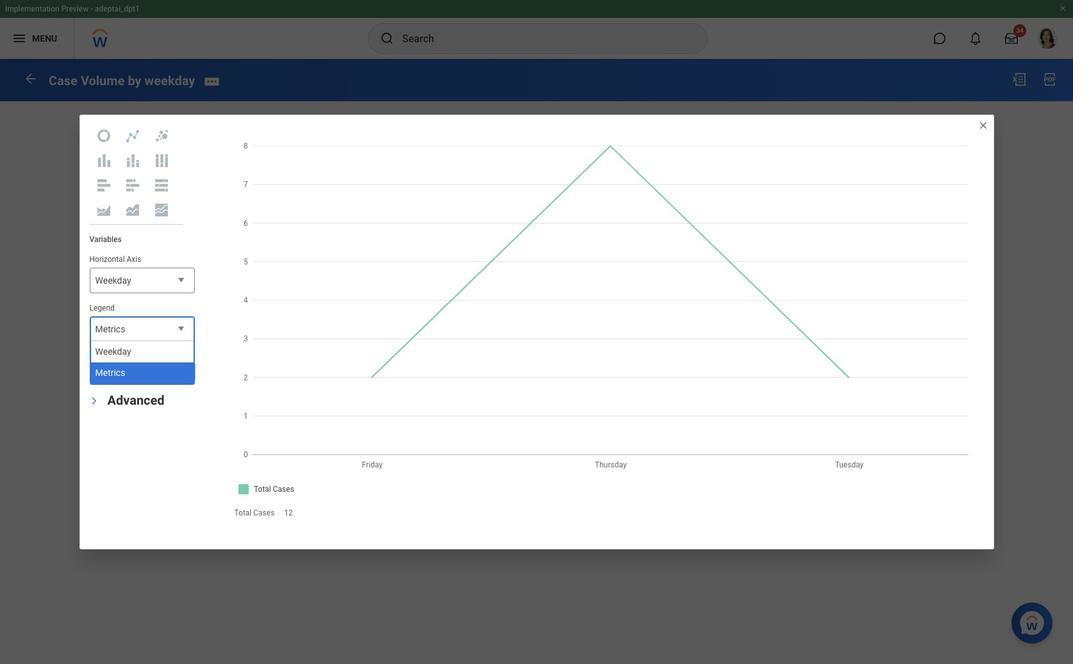 Task type: describe. For each thing, give the bounding box(es) containing it.
metrics inside dropdown button
[[95, 324, 125, 335]]

donut image
[[96, 128, 112, 144]]

weekday for list box containing weekday
[[95, 347, 131, 357]]

close environment banner image
[[1059, 4, 1067, 12]]

weekday button
[[89, 268, 195, 294]]

horizontal
[[89, 255, 125, 264]]

adeptai_dpt1
[[95, 4, 140, 13]]

metrics to include group
[[89, 349, 195, 381]]

12 button
[[284, 508, 295, 519]]

advanced
[[107, 393, 165, 409]]

advanced button
[[107, 393, 165, 409]]

check small image
[[91, 365, 107, 381]]

chevron down image
[[89, 394, 98, 409]]

horizontal axis
[[89, 255, 141, 264]]

clustered bar image
[[96, 178, 112, 193]]

clustered column image
[[96, 153, 112, 168]]

metrics to include
[[89, 349, 151, 358]]

volume
[[81, 73, 125, 88]]

advanced dialog
[[79, 115, 994, 550]]

stacked column image
[[125, 153, 140, 168]]

list box containing weekday
[[91, 342, 193, 384]]

100% bar image
[[154, 178, 169, 193]]

weekday for weekday 'dropdown button'
[[95, 276, 131, 286]]

axis
[[127, 255, 141, 264]]

overlaid area image
[[96, 203, 112, 218]]

bubble image
[[154, 128, 169, 144]]

implementation preview -   adeptai_dpt1
[[5, 4, 140, 13]]

implementation preview -   adeptai_dpt1 banner
[[0, 0, 1073, 59]]

export to excel image
[[1012, 72, 1027, 87]]

cases inside metrics to include group
[[132, 367, 157, 378]]

weekday element
[[95, 346, 131, 358]]

include
[[126, 349, 151, 358]]

case volume by weekday
[[49, 73, 195, 88]]

search image
[[379, 31, 395, 46]]



Task type: vqa. For each thing, say whether or not it's contained in the screenshot.
View printable version (PDF) Image
yes



Task type: locate. For each thing, give the bounding box(es) containing it.
profile logan mcneil element
[[1030, 24, 1066, 53]]

total cases left the 12
[[234, 509, 275, 518]]

legend group
[[89, 303, 195, 343]]

1 vertical spatial total
[[234, 509, 252, 518]]

horizontal axis group
[[89, 254, 195, 294]]

case volume by weekday main content
[[0, 59, 1073, 144]]

weekday up metrics element at the left bottom of the page
[[95, 347, 131, 357]]

metrics for metrics to include
[[89, 349, 115, 358]]

2 weekday from the top
[[95, 347, 131, 357]]

cases
[[132, 367, 157, 378], [253, 509, 275, 518]]

stacked area image
[[125, 203, 140, 218]]

case
[[49, 73, 78, 88]]

line image
[[125, 128, 140, 144]]

weekday inside 'dropdown button'
[[95, 276, 131, 286]]

case volume by weekday link
[[49, 73, 195, 88]]

metrics left the to
[[89, 349, 115, 358]]

0 vertical spatial total cases
[[110, 367, 157, 378]]

0 vertical spatial cases
[[132, 367, 157, 378]]

close chart settings image
[[978, 120, 988, 131]]

-
[[90, 4, 93, 13]]

metrics inside group
[[89, 349, 115, 358]]

total down metrics to include
[[110, 367, 130, 378]]

total cases inside metrics to include group
[[110, 367, 157, 378]]

total cases down include
[[110, 367, 157, 378]]

1 vertical spatial weekday
[[95, 347, 131, 357]]

implementation
[[5, 4, 59, 13]]

metrics inside list box
[[95, 368, 125, 378]]

total left the 12
[[234, 509, 252, 518]]

cases down include
[[132, 367, 157, 378]]

weekday
[[95, 276, 131, 286], [95, 347, 131, 357]]

legend
[[89, 304, 115, 313]]

variables group
[[80, 225, 204, 391]]

variables
[[89, 235, 122, 244]]

metrics button
[[89, 317, 195, 343]]

total
[[110, 367, 130, 378], [234, 509, 252, 518]]

0 vertical spatial total
[[110, 367, 130, 378]]

metrics for metrics element at the left bottom of the page
[[95, 368, 125, 378]]

0 vertical spatial weekday
[[95, 276, 131, 286]]

1 horizontal spatial total
[[234, 509, 252, 518]]

1 vertical spatial cases
[[253, 509, 275, 518]]

by
[[128, 73, 141, 88]]

100% column image
[[154, 153, 169, 168]]

list box
[[91, 342, 193, 384]]

0 horizontal spatial total cases
[[110, 367, 157, 378]]

metrics down legend at left
[[95, 324, 125, 335]]

2 vertical spatial metrics
[[95, 368, 125, 378]]

stacked bar image
[[125, 178, 140, 193]]

cases left the 12
[[253, 509, 275, 518]]

preview
[[61, 4, 89, 13]]

view printable version (pdf) image
[[1042, 72, 1058, 87]]

total inside metrics to include group
[[110, 367, 130, 378]]

0 vertical spatial metrics
[[95, 324, 125, 335]]

weekday down horizontal axis
[[95, 276, 131, 286]]

to
[[117, 349, 124, 358]]

weekday
[[145, 73, 195, 88]]

1 horizontal spatial cases
[[253, 509, 275, 518]]

1 vertical spatial total cases
[[234, 509, 275, 518]]

metrics element
[[95, 367, 125, 379]]

metrics down weekday element at the bottom
[[95, 368, 125, 378]]

12
[[284, 509, 293, 518]]

1 horizontal spatial total cases
[[234, 509, 275, 518]]

inbox large image
[[1005, 32, 1018, 45]]

1 vertical spatial metrics
[[89, 349, 115, 358]]

100% area image
[[154, 203, 169, 218]]

total cases
[[110, 367, 157, 378], [234, 509, 275, 518]]

notifications large image
[[969, 32, 982, 45]]

0 horizontal spatial total
[[110, 367, 130, 378]]

weekday inside list box
[[95, 347, 131, 357]]

previous page image
[[23, 71, 38, 86]]

metrics
[[95, 324, 125, 335], [89, 349, 115, 358], [95, 368, 125, 378]]

0 horizontal spatial cases
[[132, 367, 157, 378]]

1 weekday from the top
[[95, 276, 131, 286]]



